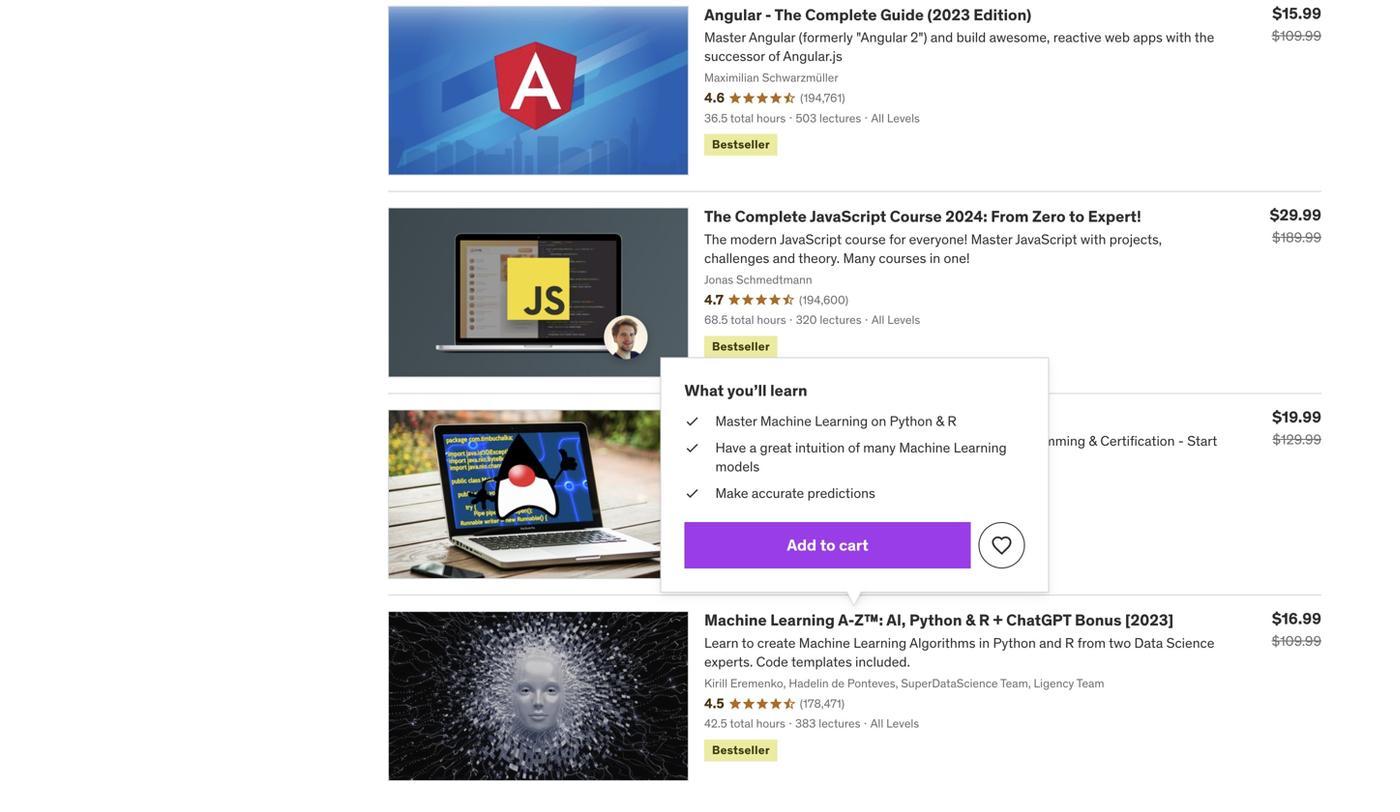 Task type: describe. For each thing, give the bounding box(es) containing it.
accurate
[[752, 485, 805, 503]]

$129.99
[[1273, 431, 1322, 449]]

383 lectures
[[796, 717, 861, 732]]

algorithms
[[910, 635, 976, 652]]

and
[[1040, 635, 1062, 652]]

the complete javascript course 2024: from zero to expert!
[[705, 207, 1142, 227]]

make
[[716, 485, 749, 503]]

2 vertical spatial python
[[994, 635, 1037, 652]]

science
[[1167, 635, 1215, 652]]

superdatascience
[[902, 677, 998, 692]]

add to cart
[[787, 536, 869, 556]]

team,
[[1001, 677, 1032, 692]]

$29.99 $189.99
[[1271, 205, 1322, 246]]

xsmall image
[[685, 439, 700, 458]]

machine up 'learn'
[[705, 611, 767, 631]]

course
[[890, 207, 942, 227]]

hadelin
[[789, 677, 829, 692]]

all levels
[[871, 717, 920, 732]]

machine up great
[[761, 413, 812, 430]]

you'll
[[728, 381, 767, 401]]

master machine learning on python & r
[[716, 413, 957, 430]]

many
[[864, 439, 896, 457]]

$15.99
[[1273, 3, 1322, 23]]

create
[[758, 635, 796, 652]]

z™:
[[855, 611, 884, 631]]

bestseller
[[712, 743, 770, 758]]

$29.99
[[1271, 205, 1322, 225]]

$16.99
[[1273, 610, 1322, 629]]

383
[[796, 717, 816, 732]]

0 horizontal spatial &
[[936, 413, 945, 430]]

guide
[[881, 5, 924, 24]]

expert!
[[1089, 207, 1142, 227]]

bonus
[[1075, 611, 1122, 631]]

machine learning a-z™: ai, python & r + chatgpt bonus [2023] link
[[705, 611, 1174, 631]]

$109.99 for $16.99
[[1272, 633, 1322, 651]]

a-
[[838, 611, 855, 631]]

hours
[[757, 717, 786, 732]]

zero
[[1033, 207, 1066, 227]]

xsmall image for master
[[685, 412, 700, 431]]

make accurate predictions
[[716, 485, 876, 503]]

2 horizontal spatial r
[[1066, 635, 1075, 652]]

1 horizontal spatial r
[[980, 611, 990, 631]]

$109.99 for $15.99
[[1272, 27, 1322, 44]]

levels
[[887, 717, 920, 732]]

eremenko,
[[731, 677, 787, 692]]

(2023
[[928, 5, 971, 24]]

angular - the complete guide (2023 edition) link
[[705, 5, 1032, 24]]

machine inside have a great intuition of many machine learning models
[[900, 439, 951, 457]]

models
[[716, 458, 760, 476]]

-
[[766, 5, 772, 24]]

master
[[716, 413, 757, 430]]

have
[[716, 439, 747, 457]]

of
[[849, 439, 860, 457]]

& inside the 'machine learning a-z™: ai, python & r + chatgpt bonus [2023] learn to create machine learning algorithms in python and r from two data science experts. code templates included. kirill eremenko, hadelin de ponteves, superdatascience team, ligency team'
[[966, 611, 976, 631]]

javascript
[[810, 207, 887, 227]]

kirill
[[705, 677, 728, 692]]

edition)
[[974, 5, 1032, 24]]

the complete javascript course 2024: from zero to expert! link
[[705, 207, 1142, 227]]



Task type: vqa. For each thing, say whether or not it's contained in the screenshot.
'Plan' inside ACCESS A COLLECTION OF TOP-RATED COURSES CURATED FOR IN-DEMAND ROLES WITH A PERSONAL PLAN SUBSCRIPTION.
no



Task type: locate. For each thing, give the bounding box(es) containing it.
+
[[994, 611, 1003, 631]]

ligency
[[1034, 677, 1075, 692]]

&
[[936, 413, 945, 430], [966, 611, 976, 631]]

on
[[872, 413, 887, 430]]

team
[[1077, 677, 1105, 692]]

0 vertical spatial xsmall image
[[685, 412, 700, 431]]

complete left guide
[[806, 5, 877, 24]]

cart
[[839, 536, 869, 556]]

0 vertical spatial r
[[948, 413, 957, 430]]

learning inside have a great intuition of many machine learning models
[[954, 439, 1007, 457]]

0 horizontal spatial the
[[705, 207, 732, 227]]

learn
[[771, 381, 808, 401]]

add
[[787, 536, 817, 556]]

$16.99 $109.99
[[1272, 610, 1322, 651]]

1 $109.99 from the top
[[1272, 27, 1322, 44]]

a
[[750, 439, 757, 457]]

machine up templates in the bottom right of the page
[[799, 635, 851, 652]]

1 vertical spatial $109.99
[[1272, 633, 1322, 651]]

to inside "button"
[[821, 536, 836, 556]]

2 horizontal spatial to
[[1070, 207, 1085, 227]]

$109.99
[[1272, 27, 1322, 44], [1272, 633, 1322, 651]]

1 horizontal spatial &
[[966, 611, 976, 631]]

4.5
[[705, 695, 725, 713]]

ai,
[[887, 611, 906, 631]]

0 vertical spatial &
[[936, 413, 945, 430]]

chatgpt
[[1007, 611, 1072, 631]]

$109.99 down $16.99 in the bottom of the page
[[1272, 633, 1322, 651]]

what you'll learn
[[685, 381, 808, 401]]

python down +
[[994, 635, 1037, 652]]

to right zero
[[1070, 207, 1085, 227]]

$15.99 $109.99
[[1272, 3, 1322, 44]]

angular
[[705, 5, 762, 24]]

2 xsmall image from the top
[[685, 485, 700, 504]]

$19.99
[[1273, 407, 1322, 427]]

1 vertical spatial to
[[821, 536, 836, 556]]

machine right many
[[900, 439, 951, 457]]

templates
[[792, 654, 852, 671]]

& right on
[[936, 413, 945, 430]]

total
[[730, 717, 754, 732]]

2024:
[[946, 207, 988, 227]]

0 vertical spatial complete
[[806, 5, 877, 24]]

2 vertical spatial r
[[1066, 635, 1075, 652]]

1 horizontal spatial to
[[821, 536, 836, 556]]

1 vertical spatial the
[[705, 207, 732, 227]]

xsmall image left make
[[685, 485, 700, 504]]

42.5 total hours
[[705, 717, 786, 732]]

to left cart
[[821, 536, 836, 556]]

data
[[1135, 635, 1164, 652]]

r
[[948, 413, 957, 430], [980, 611, 990, 631], [1066, 635, 1075, 652]]

machine learning a-z™: ai, python & r + chatgpt bonus [2023] learn to create machine learning algorithms in python and r from two data science experts. code templates included. kirill eremenko, hadelin de ponteves, superdatascience team, ligency team
[[705, 611, 1215, 692]]

included.
[[856, 654, 911, 671]]

1 vertical spatial r
[[980, 611, 990, 631]]

python up algorithms
[[910, 611, 963, 631]]

complete
[[806, 5, 877, 24], [735, 207, 807, 227]]

0 vertical spatial the
[[775, 5, 802, 24]]

1 xsmall image from the top
[[685, 412, 700, 431]]

ponteves,
[[848, 677, 899, 692]]

to
[[1070, 207, 1085, 227], [821, 536, 836, 556], [742, 635, 754, 652]]

1 horizontal spatial the
[[775, 5, 802, 24]]

2 $109.99 from the top
[[1272, 633, 1322, 651]]

xsmall image for make
[[685, 485, 700, 504]]

$189.99
[[1273, 229, 1322, 246]]

learning
[[815, 413, 868, 430], [954, 439, 1007, 457], [771, 611, 835, 631], [854, 635, 907, 652]]

0 vertical spatial to
[[1070, 207, 1085, 227]]

from
[[992, 207, 1029, 227]]

predictions
[[808, 485, 876, 503]]

0 vertical spatial $109.99
[[1272, 27, 1322, 44]]

2 vertical spatial to
[[742, 635, 754, 652]]

python
[[890, 413, 933, 430], [910, 611, 963, 631], [994, 635, 1037, 652]]

add to cart button
[[685, 523, 971, 569]]

r right and
[[1066, 635, 1075, 652]]

to inside the 'machine learning a-z™: ai, python & r + chatgpt bonus [2023] learn to create machine learning algorithms in python and r from two data science experts. code templates included. kirill eremenko, hadelin de ponteves, superdatascience team, ligency team'
[[742, 635, 754, 652]]

1 vertical spatial python
[[910, 611, 963, 631]]

1 vertical spatial &
[[966, 611, 976, 631]]

angular - the complete guide (2023 edition)
[[705, 5, 1032, 24]]

xsmall image up xsmall icon
[[685, 412, 700, 431]]

xsmall image
[[685, 412, 700, 431], [685, 485, 700, 504]]

the
[[775, 5, 802, 24], [705, 207, 732, 227]]

42.5
[[705, 717, 728, 732]]

$19.99 $129.99
[[1273, 407, 1322, 449]]

0 vertical spatial python
[[890, 413, 933, 430]]

r left +
[[980, 611, 990, 631]]

$109.99 down $15.99
[[1272, 27, 1322, 44]]

have a great intuition of many machine learning models
[[716, 439, 1007, 476]]

complete left javascript
[[735, 207, 807, 227]]

de
[[832, 677, 845, 692]]

learn
[[705, 635, 739, 652]]

machine
[[761, 413, 812, 430], [900, 439, 951, 457], [705, 611, 767, 631], [799, 635, 851, 652]]

experts.
[[705, 654, 753, 671]]

r right on
[[948, 413, 957, 430]]

0 horizontal spatial r
[[948, 413, 957, 430]]

1 vertical spatial complete
[[735, 207, 807, 227]]

to right 'learn'
[[742, 635, 754, 652]]

python right on
[[890, 413, 933, 430]]

two
[[1109, 635, 1132, 652]]

& left +
[[966, 611, 976, 631]]

all
[[871, 717, 884, 732]]

what
[[685, 381, 724, 401]]

wishlist image
[[991, 535, 1014, 558]]

1 vertical spatial xsmall image
[[685, 485, 700, 504]]

0 horizontal spatial to
[[742, 635, 754, 652]]

(178,471)
[[800, 697, 845, 712]]

code
[[757, 654, 789, 671]]

intuition
[[796, 439, 845, 457]]

in
[[979, 635, 990, 652]]

[2023]
[[1126, 611, 1174, 631]]

from
[[1078, 635, 1106, 652]]

lectures
[[819, 717, 861, 732]]

great
[[760, 439, 792, 457]]

178471 reviews element
[[800, 696, 845, 713]]



